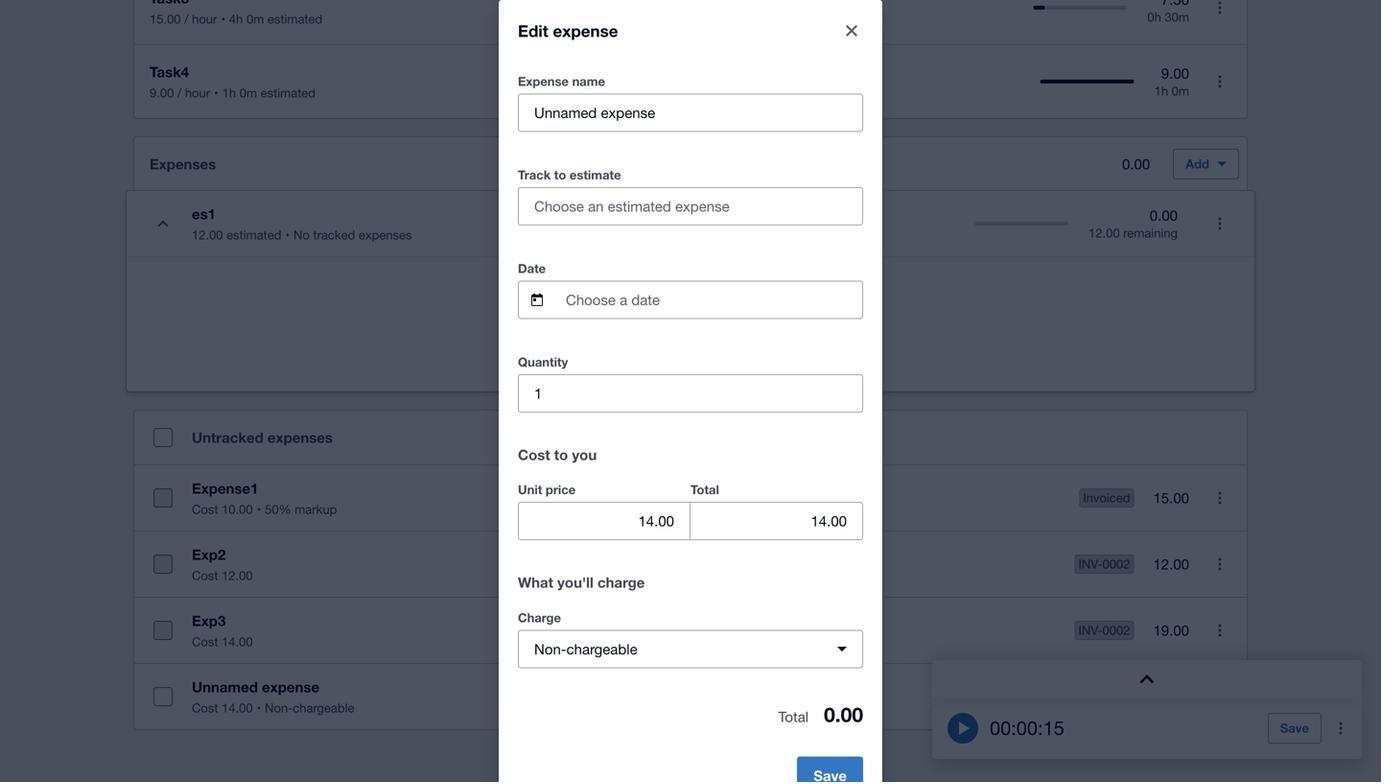 Task type: locate. For each thing, give the bounding box(es) containing it.
12.00 inside 0.00 12.00 remaining
[[1089, 225, 1120, 240]]

1 inv- from the top
[[1079, 557, 1103, 571]]

0 horizontal spatial 9.00
[[150, 85, 174, 100]]

group containing unit price
[[518, 478, 864, 540]]

expense1 cost 10.00 • 50% markup
[[192, 480, 337, 517]]

0.00 12.00 remaining
[[1089, 207, 1178, 240]]

cost for exp2
[[192, 568, 218, 583]]

9.00 down 30m
[[1162, 65, 1190, 82]]

to right track
[[555, 167, 567, 182]]

expense for edit
[[553, 21, 619, 40]]

expense inside edit expense dialog
[[553, 21, 619, 40]]

to for track
[[555, 167, 567, 182]]

0 horizontal spatial 15.00
[[150, 12, 181, 26]]

4h
[[229, 12, 243, 26]]

hour
[[192, 12, 217, 26], [185, 85, 210, 100]]

1 horizontal spatial chargeable
[[567, 641, 638, 657]]

estimated inside "es1 12.00 estimated • no tracked expenses"
[[227, 227, 282, 242]]

expenses right tracked
[[359, 227, 412, 242]]

estimated left no
[[227, 227, 282, 242]]

cost inside expense1 cost 10.00 • 50% markup
[[192, 502, 218, 517]]

1 vertical spatial hour
[[185, 85, 210, 100]]

0 vertical spatial 0002
[[1103, 557, 1131, 571]]

1 vertical spatial estimated
[[261, 85, 316, 100]]

1h down "0h"
[[1155, 83, 1169, 98]]

• left the 4h
[[221, 12, 225, 26]]

inv-0002 for exp2
[[1079, 557, 1131, 571]]

exp3 cost 14.00
[[192, 612, 253, 649]]

14.00 down unnamed
[[222, 701, 253, 715]]

expenses up expense1 cost 10.00 • 50% markup
[[268, 429, 333, 446]]

15.00 up task4
[[150, 12, 181, 26]]

0m down 30m
[[1172, 83, 1190, 98]]

12.00 down es1
[[192, 227, 223, 242]]

• inside task4 9.00 / hour • 1h 0m estimated
[[214, 85, 218, 100]]

0 vertical spatial hour
[[192, 12, 217, 26]]

/
[[184, 12, 189, 26], [177, 85, 182, 100]]

cost down the exp2
[[192, 568, 218, 583]]

0 vertical spatial non-
[[535, 641, 567, 657]]

14.00
[[222, 634, 253, 649], [222, 701, 253, 715]]

• down 15.00 / hour • 4h 0m estimated
[[214, 85, 218, 100]]

1 vertical spatial inv-0002
[[1079, 623, 1131, 638]]

1 inv-0002 from the top
[[1079, 557, 1131, 571]]

inv-0002 left '19.00'
[[1079, 623, 1131, 638]]

save button
[[1269, 713, 1322, 744]]

/ down task4
[[177, 85, 182, 100]]

1 horizontal spatial non-
[[535, 641, 567, 657]]

0 vertical spatial 9.00
[[1162, 65, 1190, 82]]

Total field
[[691, 503, 863, 539]]

edit
[[518, 21, 549, 40]]

inv-0002
[[1079, 557, 1131, 571], [1079, 623, 1131, 638]]

0h 30m
[[1148, 9, 1190, 24]]

0 vertical spatial inv-
[[1079, 557, 1103, 571]]

expense
[[518, 74, 569, 89]]

0002 left '19.00'
[[1103, 623, 1131, 638]]

•
[[221, 12, 225, 26], [214, 85, 218, 100], [285, 227, 290, 242], [257, 502, 261, 517], [257, 701, 261, 715]]

Quantity field
[[519, 375, 863, 412]]

0 horizontal spatial expenses
[[268, 429, 333, 446]]

inv- down invoiced
[[1079, 557, 1103, 571]]

add button
[[1174, 149, 1240, 179]]

0 vertical spatial /
[[184, 12, 189, 26]]

1 horizontal spatial 15.00
[[1154, 490, 1190, 506]]

0 vertical spatial total
[[691, 482, 720, 497]]

group
[[518, 478, 864, 540]]

cost inside edit expense dialog
[[518, 446, 550, 464]]

inv- left '19.00'
[[1079, 623, 1103, 638]]

non-chargeable button
[[518, 630, 864, 668]]

chargeable inside the unnamed expense cost 14.00 • non-chargeable
[[293, 701, 355, 715]]

0 vertical spatial 14.00
[[222, 634, 253, 649]]

non-chargeable
[[535, 641, 638, 657]]

cost inside exp2 cost 12.00
[[192, 568, 218, 583]]

expense right unnamed
[[262, 679, 320, 696]]

exp3
[[192, 612, 226, 630]]

0 horizontal spatial total
[[691, 482, 720, 497]]

1h inside task4 9.00 / hour • 1h 0m estimated
[[222, 85, 236, 100]]

1 vertical spatial to
[[554, 446, 568, 464]]

toggle image
[[158, 220, 168, 227]]

0 horizontal spatial expense
[[262, 679, 320, 696]]

you
[[572, 446, 597, 464]]

0 vertical spatial inv-0002
[[1079, 557, 1131, 571]]

14.00 down exp3
[[222, 634, 253, 649]]

2 to from the top
[[554, 446, 568, 464]]

expense up name
[[553, 21, 619, 40]]

• inside expense1 cost 10.00 • 50% markup
[[257, 502, 261, 517]]

expenses inside "es1 12.00 estimated • no tracked expenses"
[[359, 227, 412, 242]]

1 vertical spatial 14.00
[[222, 701, 253, 715]]

15.00 / hour • 4h 0m estimated
[[150, 12, 323, 26]]

2 inv-0002 from the top
[[1079, 623, 1131, 638]]

15.00 right invoiced
[[1154, 490, 1190, 506]]

cost inside exp3 cost 14.00
[[192, 634, 218, 649]]

estimated down 15.00 / hour • 4h 0m estimated
[[261, 85, 316, 100]]

track
[[518, 167, 551, 182]]

1 horizontal spatial expense
[[553, 21, 619, 40]]

2 0002 from the top
[[1103, 623, 1131, 638]]

what
[[518, 574, 554, 591]]

1 horizontal spatial 1h
[[1155, 83, 1169, 98]]

estimated right the 4h
[[268, 12, 323, 26]]

cost up unit
[[518, 446, 550, 464]]

1 horizontal spatial 9.00
[[1162, 65, 1190, 82]]

expenses
[[359, 227, 412, 242], [268, 429, 333, 446]]

to
[[555, 167, 567, 182], [554, 446, 568, 464]]

1 vertical spatial 15.00
[[1154, 490, 1190, 506]]

12.00 left remaining
[[1089, 225, 1120, 240]]

cost
[[518, 446, 550, 464], [192, 502, 218, 517], [192, 568, 218, 583], [192, 634, 218, 649], [192, 701, 218, 715]]

1 vertical spatial expense
[[262, 679, 320, 696]]

• down unnamed
[[257, 701, 261, 715]]

0m down the 4h
[[240, 85, 257, 100]]

1 vertical spatial total
[[779, 708, 809, 725]]

1 vertical spatial 0002
[[1103, 623, 1131, 638]]

2 14.00 from the top
[[222, 701, 253, 715]]

2 vertical spatial estimated
[[227, 227, 282, 242]]

1 0002 from the top
[[1103, 557, 1131, 571]]

chargeable
[[567, 641, 638, 657], [293, 701, 355, 715]]

0 horizontal spatial chargeable
[[293, 701, 355, 715]]

2 inv- from the top
[[1079, 623, 1103, 638]]

estimated
[[268, 12, 323, 26], [261, 85, 316, 100], [227, 227, 282, 242]]

0 vertical spatial expenses
[[359, 227, 412, 242]]

12.00 down the exp2
[[222, 568, 253, 583]]

1h down 15.00 / hour • 4h 0m estimated
[[222, 85, 236, 100]]

1h
[[1155, 83, 1169, 98], [222, 85, 236, 100]]

cost down exp3
[[192, 634, 218, 649]]

expense
[[553, 21, 619, 40], [262, 679, 320, 696]]

estimate
[[570, 167, 621, 182]]

1 horizontal spatial expenses
[[359, 227, 412, 242]]

track to estimate
[[518, 167, 621, 182]]

9.00 down task4
[[150, 85, 174, 100]]

0.00
[[1123, 156, 1151, 172], [1150, 207, 1178, 224], [1162, 688, 1190, 705], [825, 702, 864, 726]]

0 vertical spatial 15.00
[[150, 12, 181, 26]]

0 horizontal spatial 1h
[[222, 85, 236, 100]]

1 vertical spatial 9.00
[[150, 85, 174, 100]]

unnamed expense cost 14.00 • non-chargeable
[[192, 679, 355, 715]]

15.00
[[150, 12, 181, 26], [1154, 490, 1190, 506]]

cost down unnamed
[[192, 701, 218, 715]]

group inside edit expense dialog
[[518, 478, 864, 540]]

0002 down invoiced
[[1103, 557, 1131, 571]]

• inside the unnamed expense cost 14.00 • non-chargeable
[[257, 701, 261, 715]]

Date field
[[564, 282, 863, 318]]

edit expense
[[518, 21, 619, 40]]

inv-
[[1079, 557, 1103, 571], [1079, 623, 1103, 638]]

unnamed
[[192, 679, 258, 696]]

1 vertical spatial /
[[177, 85, 182, 100]]

total
[[691, 482, 720, 497], [779, 708, 809, 725]]

cost down "expense1"
[[192, 502, 218, 517]]

• left no
[[285, 227, 290, 242]]

19.00
[[1154, 622, 1190, 639]]

0 vertical spatial to
[[555, 167, 567, 182]]

• left 50%
[[257, 502, 261, 517]]

inv-0002 down invoiced
[[1079, 557, 1131, 571]]

0 horizontal spatial /
[[177, 85, 182, 100]]

0 vertical spatial chargeable
[[567, 641, 638, 657]]

quantity
[[518, 355, 568, 369]]

toggle button
[[144, 204, 182, 243]]

hour left the 4h
[[192, 12, 217, 26]]

9.00
[[1162, 65, 1190, 82], [150, 85, 174, 100]]

chargeable inside popup button
[[567, 641, 638, 657]]

hour inside task4 9.00 / hour • 1h 0m estimated
[[185, 85, 210, 100]]

1 vertical spatial non-
[[265, 701, 293, 715]]

to left the you at bottom left
[[554, 446, 568, 464]]

1 vertical spatial chargeable
[[293, 701, 355, 715]]

total inside group
[[691, 482, 720, 497]]

0h
[[1148, 9, 1162, 24]]

0 horizontal spatial non-
[[265, 701, 293, 715]]

hour down task4
[[185, 85, 210, 100]]

0 vertical spatial expense
[[553, 21, 619, 40]]

inv- for exp2
[[1079, 557, 1103, 571]]

1 vertical spatial inv-
[[1079, 623, 1103, 638]]

0m
[[247, 12, 264, 26], [1172, 83, 1190, 98], [240, 85, 257, 100]]

1 horizontal spatial /
[[184, 12, 189, 26]]

task4 9.00 / hour • 1h 0m estimated
[[150, 63, 316, 100]]

save
[[1281, 721, 1310, 736]]

0002
[[1103, 557, 1131, 571], [1103, 623, 1131, 638]]

• for 15.00
[[221, 12, 225, 26]]

• for expense1
[[257, 502, 261, 517]]

1 to from the top
[[555, 167, 567, 182]]

expense inside the unnamed expense cost 14.00 • non-chargeable
[[262, 679, 320, 696]]

• inside "es1 12.00 estimated • no tracked expenses"
[[285, 227, 290, 242]]

/ left the 4h
[[184, 12, 189, 26]]

14.00 inside exp3 cost 14.00
[[222, 634, 253, 649]]

12.00
[[1089, 225, 1120, 240], [192, 227, 223, 242], [1154, 556, 1190, 573], [222, 568, 253, 583]]

1 14.00 from the top
[[222, 634, 253, 649]]

inv- for exp3
[[1079, 623, 1103, 638]]

what you'll charge
[[518, 574, 645, 591]]

non-
[[535, 641, 567, 657], [265, 701, 293, 715]]



Task type: describe. For each thing, give the bounding box(es) containing it.
name
[[573, 74, 606, 89]]

expenses
[[150, 155, 216, 173]]

exp2 cost 12.00
[[192, 546, 253, 583]]

0m inside task4 9.00 / hour • 1h 0m estimated
[[240, 85, 257, 100]]

0002 for exp2
[[1103, 557, 1131, 571]]

markup
[[295, 502, 337, 517]]

cost for exp3
[[192, 634, 218, 649]]

cost inside the unnamed expense cost 14.00 • non-chargeable
[[192, 701, 218, 715]]

• for es1
[[285, 227, 290, 242]]

charge
[[598, 574, 645, 591]]

charge
[[518, 610, 561, 625]]

cost to you
[[518, 446, 597, 464]]

es1 12.00 estimated • no tracked expenses
[[192, 205, 412, 242]]

Choose an estimated expense field
[[519, 188, 863, 225]]

inv-0002 for exp3
[[1079, 623, 1131, 638]]

00:00:15
[[990, 717, 1065, 739]]

you'll
[[558, 574, 594, 591]]

0.00 inside 0.00 12.00 remaining
[[1150, 207, 1178, 224]]

non- inside 'non-chargeable' popup button
[[535, 641, 567, 657]]

1h inside 9.00 1h 0m
[[1155, 83, 1169, 98]]

task4
[[150, 63, 189, 81]]

12.00 up '19.00'
[[1154, 556, 1190, 573]]

9.00 1h 0m
[[1155, 65, 1190, 98]]

15.00 for 15.00 / hour • 4h 0m estimated
[[150, 12, 181, 26]]

no
[[294, 227, 310, 242]]

0002 for exp3
[[1103, 623, 1131, 638]]

to for cost
[[554, 446, 568, 464]]

9.00 inside task4 9.00 / hour • 1h 0m estimated
[[150, 85, 174, 100]]

close image
[[846, 25, 858, 36]]

12.00 inside exp2 cost 12.00
[[222, 568, 253, 583]]

15.00 for 15.00
[[1154, 490, 1190, 506]]

price
[[546, 482, 576, 497]]

expense for unnamed
[[262, 679, 320, 696]]

14.00 inside the unnamed expense cost 14.00 • non-chargeable
[[222, 701, 253, 715]]

start timer image
[[948, 713, 979, 744]]

untracked
[[192, 429, 264, 446]]

exp2
[[192, 546, 226, 563]]

add
[[1186, 156, 1210, 171]]

tracked
[[313, 227, 355, 242]]

Unit price field
[[519, 503, 690, 539]]

unit
[[518, 482, 542, 497]]

Find or choose item field
[[519, 95, 863, 131]]

0 vertical spatial estimated
[[268, 12, 323, 26]]

edit expense dialog
[[499, 0, 883, 782]]

invoiced
[[1084, 490, 1131, 505]]

expense1
[[192, 480, 259, 497]]

0m inside 9.00 1h 0m
[[1172, 83, 1190, 98]]

50%
[[265, 502, 291, 517]]

1 vertical spatial expenses
[[268, 429, 333, 446]]

9.00 inside 9.00 1h 0m
[[1162, 65, 1190, 82]]

0m right the 4h
[[247, 12, 264, 26]]

estimated inside task4 9.00 / hour • 1h 0m estimated
[[261, 85, 316, 100]]

12.00 inside "es1 12.00 estimated • no tracked expenses"
[[192, 227, 223, 242]]

10.00
[[222, 502, 253, 517]]

30m
[[1165, 9, 1190, 24]]

1 horizontal spatial total
[[779, 708, 809, 725]]

cost for expense1
[[192, 502, 218, 517]]

expense name
[[518, 74, 606, 89]]

0.00 inside edit expense dialog
[[825, 702, 864, 726]]

/ inside task4 9.00 / hour • 1h 0m estimated
[[177, 85, 182, 100]]

non- inside the unnamed expense cost 14.00 • non-chargeable
[[265, 701, 293, 715]]

remaining
[[1124, 225, 1178, 240]]

untracked expenses
[[192, 429, 333, 446]]

close button
[[833, 12, 871, 50]]

unit price
[[518, 482, 576, 497]]

es1
[[192, 205, 216, 223]]

date
[[518, 261, 546, 276]]



Task type: vqa. For each thing, say whether or not it's contained in the screenshot.
1st 0002 from the top of the page
yes



